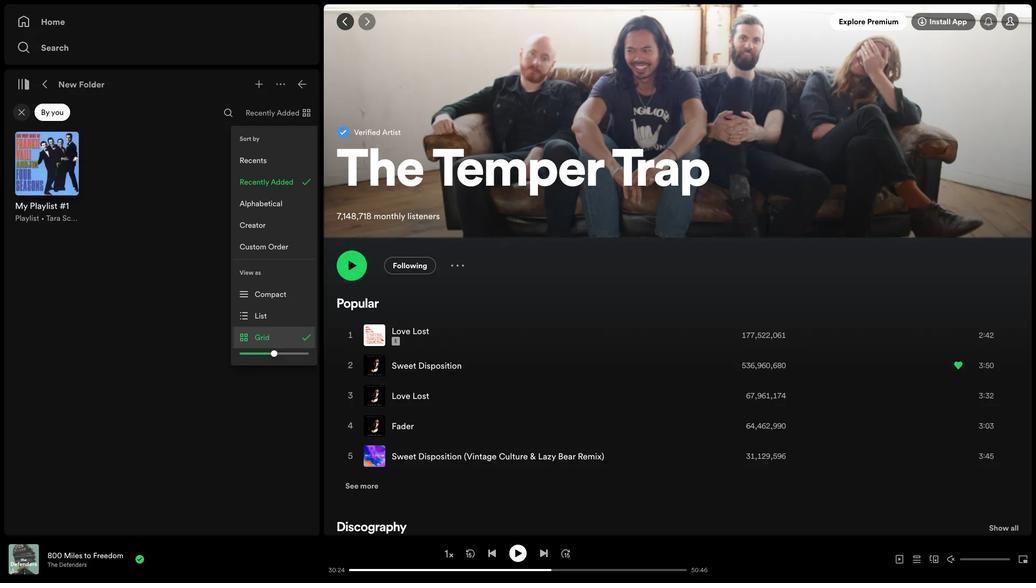 Task type: vqa. For each thing, say whether or not it's contained in the screenshot.
App
yes



Task type: locate. For each thing, give the bounding box(es) containing it.
sweet disposition (vintage culture & lazy bear remix)
[[392, 450, 605, 462]]

disposition for sweet disposition
[[419, 360, 462, 371]]

recently inside field
[[246, 107, 275, 118]]

previous image
[[488, 549, 497, 557]]

love lost e
[[392, 325, 429, 344]]

1 horizontal spatial the
[[337, 147, 424, 199]]

1 vertical spatial sweet
[[392, 450, 416, 462]]

verified artist
[[354, 127, 401, 138]]

recently up by
[[246, 107, 275, 118]]

install app link
[[912, 13, 976, 30]]

added up recents button
[[277, 107, 300, 118]]

see more button
[[337, 472, 387, 500]]

lost down sweet disposition link
[[413, 390, 429, 402]]

explicit element
[[392, 337, 400, 345]]

listeners
[[408, 210, 440, 222]]

added
[[277, 107, 300, 118], [271, 177, 294, 187]]

view as
[[240, 269, 261, 277]]

disposition left (vintage
[[419, 450, 462, 462]]

recently for recently added button
[[240, 177, 269, 187]]

1 vertical spatial love lost link
[[392, 390, 429, 402]]

by you
[[41, 107, 64, 118]]

volume off image
[[947, 555, 956, 564]]

fader
[[392, 420, 414, 432]]

1 vertical spatial disposition
[[419, 450, 462, 462]]

custom
[[240, 241, 266, 252]]

recently added up alphabetical
[[240, 177, 294, 187]]

2 lost from the top
[[413, 390, 429, 402]]

30:24
[[329, 566, 345, 574]]

recently added for the recently added, grid view field
[[246, 107, 300, 118]]

sweet disposition (vintage culture & lazy bear remix) link
[[392, 450, 605, 462]]

recently added up by
[[246, 107, 300, 118]]

3:03
[[979, 421, 994, 431]]

love up e
[[392, 325, 411, 337]]

1 vertical spatial recently added
[[240, 177, 294, 187]]

31,129,596
[[746, 451, 786, 462]]

order
[[268, 241, 288, 252]]

creator button
[[233, 214, 315, 236]]

clear filters image
[[17, 108, 26, 117]]

2 love from the top
[[392, 390, 411, 402]]

love lost link down sweet disposition cell
[[392, 390, 429, 402]]

Recently Added, Grid view field
[[237, 104, 317, 121]]

1 love from the top
[[392, 325, 411, 337]]

0 vertical spatial disposition
[[419, 360, 462, 371]]

verified
[[354, 127, 381, 138]]

sweet down fader link
[[392, 450, 416, 462]]

1 vertical spatial love lost cell
[[364, 381, 434, 410]]

3:50 cell
[[954, 351, 1009, 380]]

lost
[[413, 325, 429, 337], [413, 390, 429, 402]]

top bar and user menu element
[[324, 4, 1032, 39]]

added inside button
[[271, 177, 294, 187]]

0 vertical spatial sweet
[[392, 360, 416, 371]]

by
[[253, 135, 260, 143]]

disposition
[[419, 360, 462, 371], [419, 450, 462, 462]]

the temper trap
[[337, 147, 711, 199]]

love inside love lost e
[[392, 325, 411, 337]]

sweet down explicit element
[[392, 360, 416, 371]]

800
[[48, 550, 62, 561]]

536,960,680
[[742, 360, 786, 371]]

recently down recents
[[240, 177, 269, 187]]

sweet
[[392, 360, 416, 371], [392, 450, 416, 462]]

compact button
[[233, 283, 315, 305]]

added down recents button
[[271, 177, 294, 187]]

love lost cell for 177,522,061
[[364, 321, 434, 350]]

view as menu
[[205, 260, 317, 365]]

lost right explicit element
[[413, 325, 429, 337]]

disposition up love lost
[[419, 360, 462, 371]]

group
[[9, 125, 85, 230]]

list
[[255, 310, 267, 321]]

love
[[392, 325, 411, 337], [392, 390, 411, 402]]

connect to a device image
[[930, 555, 939, 564]]

None search field
[[220, 104, 237, 121]]

sort
[[240, 135, 251, 143]]

2 sweet from the top
[[392, 450, 416, 462]]

creator
[[240, 220, 266, 231]]

•
[[41, 213, 44, 223]]

sort by
[[240, 135, 260, 143]]

2 love lost link from the top
[[392, 390, 429, 402]]

2 love lost cell from the top
[[364, 381, 434, 410]]

0 vertical spatial love
[[392, 325, 411, 337]]

love lost cell up fader link
[[364, 381, 434, 410]]

install app
[[930, 16, 967, 27]]

see
[[345, 480, 359, 491]]

disposition inside sweet disposition cell
[[419, 360, 462, 371]]

1 vertical spatial love
[[392, 390, 411, 402]]

e
[[395, 338, 397, 344]]

1 vertical spatial added
[[271, 177, 294, 187]]

1 disposition from the top
[[419, 360, 462, 371]]

love lost cell up sweet disposition cell
[[364, 321, 434, 350]]

love lost link
[[392, 325, 429, 337], [392, 390, 429, 402]]

recently added inside field
[[246, 107, 300, 118]]

the down verified artist
[[337, 147, 424, 199]]

2:42
[[979, 330, 994, 341]]

what's new image
[[985, 17, 993, 26]]

3:45
[[979, 451, 994, 462]]

now playing view image
[[25, 549, 34, 558]]

7,148,718
[[337, 210, 372, 222]]

1 vertical spatial the
[[48, 561, 58, 569]]

go forward image
[[363, 17, 371, 26]]

group containing playlist
[[9, 125, 85, 230]]

By you checkbox
[[35, 104, 70, 121]]

recently added inside button
[[240, 177, 294, 187]]

sweet disposition (vintage culture & lazy bear remix) cell
[[364, 442, 609, 471]]

177,522,061
[[742, 330, 786, 341]]

0 vertical spatial lost
[[413, 325, 429, 337]]

the left defenders
[[48, 561, 58, 569]]

love lost link up e
[[392, 325, 429, 337]]

1 love lost cell from the top
[[364, 321, 434, 350]]

(vintage
[[464, 450, 497, 462]]

lost inside love lost e
[[413, 325, 429, 337]]

2 disposition from the top
[[419, 450, 462, 462]]

1 lost from the top
[[413, 325, 429, 337]]

50:46
[[692, 566, 708, 574]]

64,462,990
[[746, 421, 786, 431]]

premium
[[868, 16, 899, 27]]

1 sweet from the top
[[392, 360, 416, 371]]

0 vertical spatial recently
[[246, 107, 275, 118]]

fader link
[[392, 420, 414, 432]]

added inside field
[[277, 107, 300, 118]]

alphabetical button
[[233, 193, 315, 214]]

search link
[[17, 37, 307, 58]]

defenders
[[59, 561, 87, 569]]

0 vertical spatial love lost cell
[[364, 321, 434, 350]]

0 horizontal spatial the
[[48, 561, 58, 569]]

install
[[930, 16, 951, 27]]

search
[[41, 42, 69, 53]]

discography
[[337, 521, 407, 534]]

disposition for sweet disposition (vintage culture & lazy bear remix)
[[419, 450, 462, 462]]

love lost cell
[[364, 321, 434, 350], [364, 381, 434, 410]]

playlist •
[[15, 213, 46, 223]]

0 vertical spatial love lost link
[[392, 325, 429, 337]]

the defenders link
[[48, 561, 87, 569]]

temper
[[433, 147, 604, 199]]

&
[[530, 450, 536, 462]]

1 vertical spatial recently
[[240, 177, 269, 187]]

love up fader link
[[392, 390, 411, 402]]

800 miles to freedom the defenders
[[48, 550, 123, 569]]

0 vertical spatial recently added
[[246, 107, 300, 118]]

recently added button
[[233, 171, 315, 193]]

view
[[240, 269, 254, 277]]

lost for love lost e
[[413, 325, 429, 337]]

disposition inside sweet disposition (vintage culture & lazy bear remix) cell
[[419, 450, 462, 462]]

3:50
[[979, 360, 994, 371]]

recently inside button
[[240, 177, 269, 187]]

2:42 cell
[[954, 321, 1009, 350]]

0 vertical spatial added
[[277, 107, 300, 118]]

recently for the recently added, grid view field
[[246, 107, 275, 118]]

recently added
[[246, 107, 300, 118], [240, 177, 294, 187]]

lazy
[[538, 450, 556, 462]]

7,148,718 monthly listeners
[[337, 210, 440, 222]]

1 vertical spatial lost
[[413, 390, 429, 402]]

explore premium button
[[831, 13, 908, 30]]

grid button
[[233, 327, 315, 348]]

sweet for sweet disposition (vintage culture & lazy bear remix)
[[392, 450, 416, 462]]



Task type: describe. For each thing, give the bounding box(es) containing it.
skip forward 15 seconds image
[[561, 549, 570, 557]]

recents
[[240, 155, 267, 166]]

player controls element
[[214, 544, 713, 574]]

following
[[393, 260, 427, 271]]

bear
[[558, 450, 576, 462]]

explore premium
[[839, 16, 899, 27]]

new folder
[[58, 78, 105, 90]]

skip back 15 seconds image
[[466, 549, 475, 557]]

playlist
[[15, 213, 39, 223]]

fader cell
[[364, 411, 418, 441]]

new folder button
[[56, 76, 107, 93]]

culture
[[499, 450, 528, 462]]

1 love lost link from the top
[[392, 325, 429, 337]]

search in your library image
[[224, 109, 233, 117]]

discography link
[[337, 521, 407, 534]]

miles
[[64, 550, 82, 561]]

by
[[41, 107, 50, 118]]

show all link
[[990, 521, 1019, 538]]

change speed image
[[444, 548, 455, 559]]

now playing: 800 miles to freedom by the defenders footer
[[9, 544, 313, 574]]

trap
[[612, 147, 711, 199]]

go back image
[[341, 17, 350, 26]]

main element
[[4, 4, 320, 536]]

explore
[[839, 16, 866, 27]]

remix)
[[578, 450, 605, 462]]

play image
[[514, 549, 523, 557]]

sweet disposition
[[392, 360, 462, 371]]

more
[[360, 480, 379, 491]]

sweet for sweet disposition
[[392, 360, 416, 371]]

grid
[[255, 332, 270, 343]]

monthly
[[374, 210, 405, 222]]

love lost
[[392, 390, 429, 402]]

67,961,174
[[746, 390, 786, 401]]

see more
[[345, 480, 379, 491]]

as
[[255, 269, 261, 277]]

the inside 800 miles to freedom the defenders
[[48, 561, 58, 569]]

folder
[[79, 78, 105, 90]]

new
[[58, 78, 77, 90]]

group inside main element
[[9, 125, 85, 230]]

sweet disposition link
[[392, 360, 462, 371]]

popular
[[337, 298, 379, 311]]

list button
[[233, 305, 315, 327]]

show all
[[990, 523, 1019, 533]]

home link
[[17, 11, 307, 32]]

sort by menu
[[231, 126, 317, 260]]

artist
[[382, 127, 401, 138]]

all
[[1011, 523, 1019, 533]]

custom order button
[[233, 236, 315, 258]]

show
[[990, 523, 1009, 533]]

you
[[51, 107, 64, 118]]

love for love lost e
[[392, 325, 411, 337]]

added for the recently added, grid view field
[[277, 107, 300, 118]]

to
[[84, 550, 91, 561]]

lost for love lost
[[413, 390, 429, 402]]

next image
[[540, 549, 548, 557]]

love for love lost
[[392, 390, 411, 402]]

0 vertical spatial the
[[337, 147, 424, 199]]

sweet disposition cell
[[364, 351, 466, 380]]

app
[[953, 16, 967, 27]]

recently added for recently added button
[[240, 177, 294, 187]]

love lost cell for 67,961,174
[[364, 381, 434, 410]]

custom order
[[240, 241, 288, 252]]

alphabetical
[[240, 198, 283, 209]]

none search field inside main element
[[220, 104, 237, 121]]

following button
[[384, 257, 436, 274]]

recents button
[[233, 150, 315, 171]]

3:32
[[979, 390, 994, 401]]

compact
[[255, 289, 286, 300]]

home
[[41, 16, 65, 28]]

800 miles to freedom link
[[48, 550, 123, 561]]

freedom
[[93, 550, 123, 561]]

added for recently added button
[[271, 177, 294, 187]]



